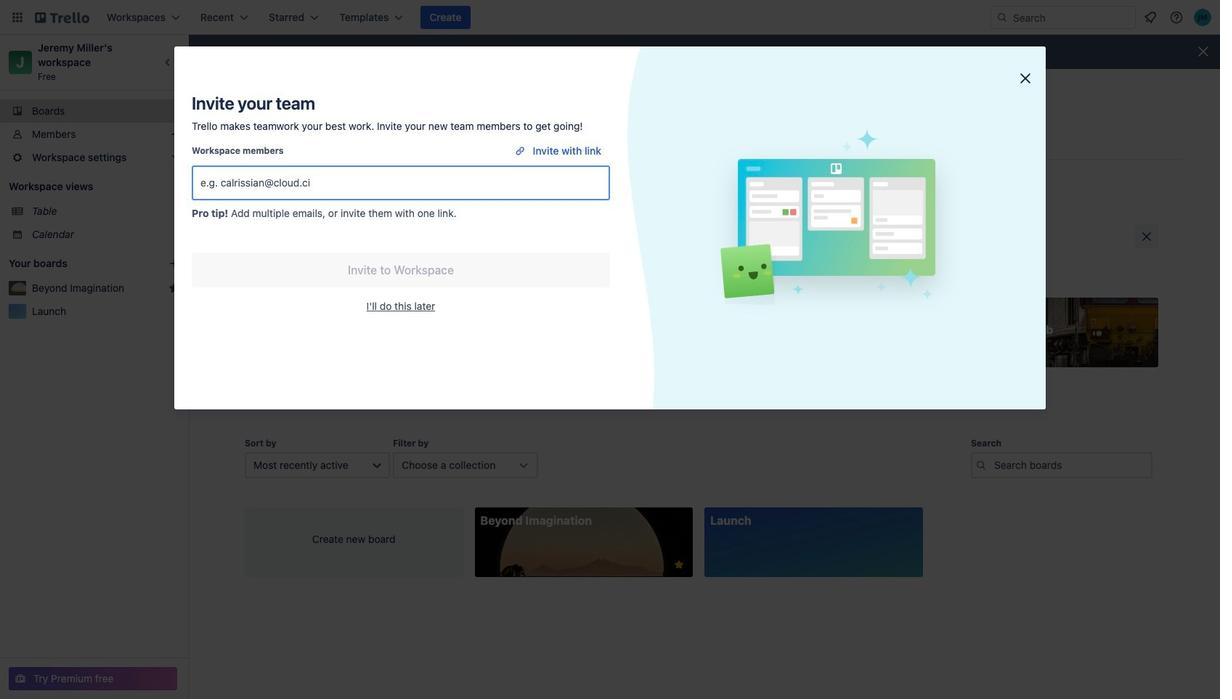 Task type: describe. For each thing, give the bounding box(es) containing it.
workspace navigation collapse icon image
[[158, 52, 179, 73]]

e.g. calrissian@cloud.ci text field
[[201, 170, 602, 196]]

Search boards text field
[[972, 453, 1153, 479]]



Task type: locate. For each thing, give the bounding box(es) containing it.
primary element
[[0, 0, 1221, 35]]

jeremy miller (jeremymiller198) image
[[1195, 9, 1212, 26]]

add board image
[[169, 258, 180, 270]]

starred icon image
[[169, 283, 180, 294]]

open information menu image
[[1170, 10, 1185, 25]]

your boards with 2 items element
[[9, 255, 147, 273]]

search image
[[997, 12, 1009, 23]]

0 notifications image
[[1142, 9, 1160, 26]]

Search field
[[1009, 7, 1136, 28]]



Task type: vqa. For each thing, say whether or not it's contained in the screenshot.
Click to unstar this board. It will be removed from your starred list. icon
no



